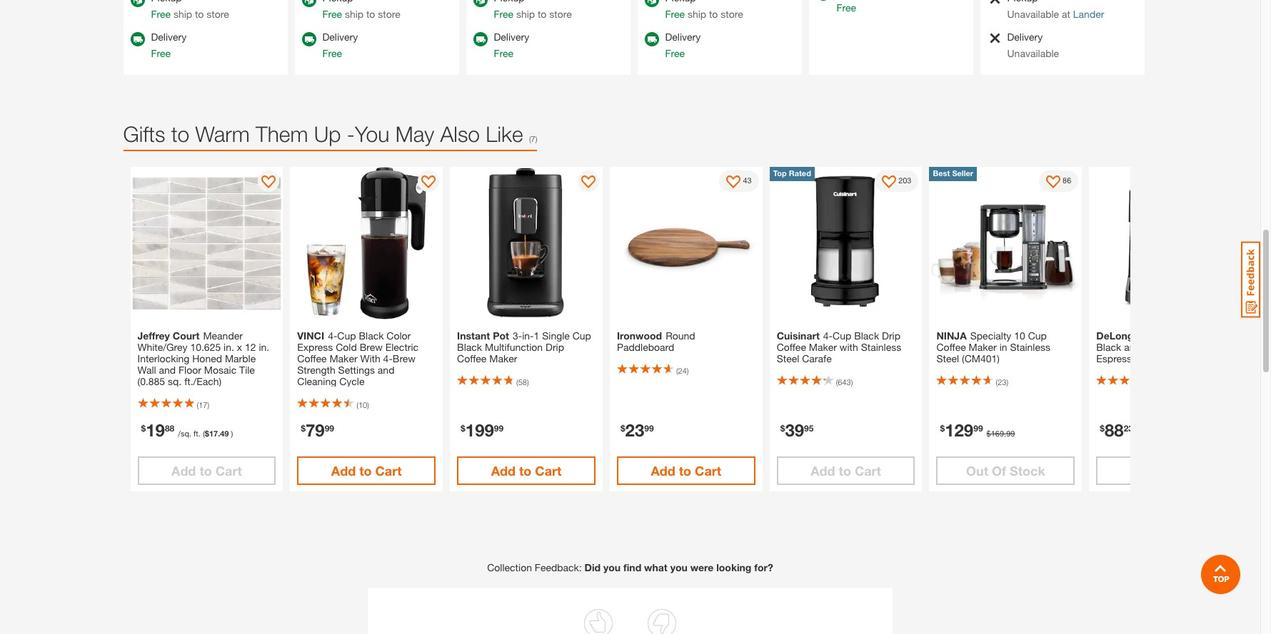 Task type: vqa. For each thing, say whether or not it's contained in the screenshot.
"Strength"
yes



Task type: locate. For each thing, give the bounding box(es) containing it.
stock
[[1010, 463, 1045, 479]]

4 delivery free from the left
[[665, 30, 701, 59]]

gifts
[[123, 121, 165, 146]]

2 delivery from the left
[[322, 30, 358, 43]]

ironwood
[[617, 330, 662, 342]]

0 horizontal spatial stainless
[[861, 341, 902, 353]]

.
[[218, 429, 220, 438], [1004, 429, 1006, 438]]

3 cup from the left
[[833, 330, 852, 342]]

1 horizontal spatial stainless
[[1010, 341, 1051, 353]]

) down the settings
[[367, 400, 369, 410]]

to inside $ 79 99 add to cart
[[359, 463, 372, 479]]

) inside 4 / 6 group
[[687, 366, 689, 375]]

1 you from the left
[[604, 562, 621, 575]]

1 horizontal spatial .
[[1004, 429, 1006, 438]]

add inside $ 23 99 add to cart
[[651, 463, 676, 479]]

2 available shipping image from the left
[[473, 32, 487, 46]]

ship for 1st available shipping image
[[173, 8, 192, 20]]

them
[[256, 121, 308, 146]]

and inside 4-cup black color express cold brew electric coffee maker with 4-brew strength settings and cleaning cycle
[[378, 364, 395, 376]]

1 horizontal spatial 10
[[1014, 330, 1025, 342]]

3 display image from the left
[[1046, 175, 1061, 190]]

display image
[[262, 175, 276, 190], [727, 175, 741, 190], [882, 175, 896, 190]]

add inside the 3 / 6 group
[[491, 463, 516, 479]]

floor
[[179, 364, 201, 376]]

1 horizontal spatial display image
[[727, 175, 741, 190]]

add to cart button inside the 3 / 6 group
[[457, 457, 596, 485]]

1 add to cart button from the left
[[137, 457, 276, 485]]

1 horizontal spatial available for pickup image
[[645, 0, 659, 7]]

stilosa
[[1194, 330, 1224, 342]]

maker down pot at the bottom of the page
[[489, 352, 517, 365]]

add inside 1 / 6 "group"
[[171, 463, 196, 479]]

4- inside '4-cup black drip coffee maker with stainless steel carafe'
[[823, 330, 833, 342]]

0 horizontal spatial 88
[[165, 423, 174, 433]]

were
[[690, 562, 714, 575]]

) for round paddleboard
[[687, 366, 689, 375]]

$ inside $ 88 23 add to cart
[[1100, 423, 1105, 433]]

2 . from the left
[[1004, 429, 1006, 438]]

1 stainless from the left
[[861, 341, 902, 353]]

( inside the 3 / 6 group
[[516, 377, 518, 387]]

4 ship from the left
[[688, 8, 706, 20]]

4-
[[328, 330, 337, 342], [823, 330, 833, 342], [383, 352, 393, 365]]

1 horizontal spatial available shipping image
[[473, 32, 487, 46]]

2 delivery free from the left
[[322, 30, 358, 59]]

99 inside "$ 199 99"
[[494, 423, 504, 433]]

0 vertical spatial limited stock for pickup image
[[987, 0, 1001, 5]]

( 24 )
[[676, 366, 689, 375]]

$ inside $ 79 99 add to cart
[[301, 423, 306, 433]]

1 vertical spatial limited stock for pickup image
[[987, 32, 1001, 44]]

1 / 6 group
[[130, 167, 283, 492]]

10 inside 2 / 6 group
[[359, 400, 367, 410]]

1 display image from the left
[[421, 175, 436, 190]]

0 vertical spatial 10
[[1014, 330, 1025, 342]]

58
[[518, 377, 527, 387]]

2 horizontal spatial display image
[[882, 175, 896, 190]]

1 . from the left
[[218, 429, 220, 438]]

$ 39 95 add to cart
[[780, 420, 881, 479]]

black for 39
[[854, 330, 879, 342]]

maker inside 4-cup black color express cold brew electric coffee maker with 4-brew strength settings and cleaning cycle
[[330, 352, 358, 365]]

you right did
[[604, 562, 621, 575]]

88 inside $ 88 23 add to cart
[[1105, 420, 1124, 440]]

pump
[[1193, 341, 1220, 353]]

169
[[991, 429, 1004, 438]]

( for 4-cup black color express cold brew electric coffee maker with 4-brew strength settings and cleaning cycle
[[357, 400, 359, 410]]

add to cart button inside 4 / 6 group
[[617, 457, 755, 485]]

delivery free
[[151, 30, 187, 59], [322, 30, 358, 59], [494, 30, 529, 59], [665, 30, 701, 59]]

2 add to cart button from the left
[[297, 457, 436, 485]]

2 / 6 group
[[290, 167, 443, 492]]

1 ship from the left
[[173, 8, 192, 20]]

( down 'cycle'
[[357, 400, 359, 410]]

( down '4-cup black drip coffee maker with stainless steel carafe'
[[836, 377, 838, 387]]

white/grey
[[137, 341, 187, 353]]

drip
[[882, 330, 901, 342], [546, 341, 564, 353]]

looking
[[717, 562, 752, 575]]

) down in
[[1007, 377, 1009, 387]]

cup right express
[[337, 330, 356, 342]]

of
[[992, 463, 1006, 479]]

1 display image from the left
[[262, 175, 276, 190]]

0 horizontal spatial display image
[[262, 175, 276, 190]]

) down 3-in-1 single cup black multifunction drip coffee maker
[[527, 377, 529, 387]]

99 inside $ 23 99 add to cart
[[644, 423, 654, 433]]

add to cart button inside 1 / 6 "group"
[[137, 457, 276, 485]]

0 vertical spatial unavailable
[[1007, 8, 1059, 20]]

available for pickup image
[[130, 0, 145, 7], [302, 0, 316, 7]]

$ 19 88 /sq. ft. ( $ 17 . 49 )
[[141, 420, 233, 440]]

cold
[[336, 341, 357, 353]]

$ inside $ 23 99 add to cart
[[621, 423, 625, 433]]

display image down them
[[262, 175, 276, 190]]

2 cup from the left
[[573, 330, 591, 342]]

3 ship from the left
[[516, 8, 535, 20]]

add inside $ 39 95 add to cart
[[811, 463, 835, 479]]

coffee
[[777, 341, 806, 353], [937, 341, 966, 353], [297, 352, 327, 365], [457, 352, 487, 365]]

2 display image from the left
[[727, 175, 741, 190]]

delonghi
[[1097, 330, 1142, 342]]

vinci
[[297, 330, 324, 342]]

2 available for pickup image from the left
[[302, 0, 316, 7]]

5 delivery from the left
[[1007, 30, 1043, 43]]

steel inside '4-cup black drip coffee maker with stainless steel carafe'
[[777, 352, 799, 365]]

1 delivery free from the left
[[151, 30, 187, 59]]

4 add to cart button from the left
[[617, 457, 755, 485]]

coffee left specialty
[[937, 341, 966, 353]]

17 inside $ 19 88 /sq. ft. ( $ 17 . 49 )
[[209, 429, 218, 438]]

( 58 )
[[516, 377, 529, 387]]

add to cart inside the 3 / 6 group
[[491, 463, 562, 479]]

1 available for pickup image from the left
[[130, 0, 145, 7]]

) inside the gifts to warm them up -you may also like ( 7 )
[[535, 134, 537, 143]]

1 horizontal spatial 88
[[1105, 420, 1124, 440]]

stainless right in
[[1010, 341, 1051, 353]]

2 stainless from the left
[[1010, 341, 1051, 353]]

4 store from the left
[[721, 8, 743, 20]]

$ for 88
[[1100, 423, 1105, 433]]

coffee inside 3-in-1 single cup black multifunction drip coffee maker
[[457, 352, 487, 365]]

black inside 3-in-1 single cup black multifunction drip coffee maker
[[457, 341, 482, 353]]

1 delivery from the left
[[151, 30, 187, 43]]

cup right in
[[1028, 330, 1047, 342]]

4- right the with
[[383, 352, 393, 365]]

4-cup black color express cold brew electric coffee maker with 4-brew strength settings and cleaning cycle image
[[290, 167, 443, 320]]

black
[[359, 330, 384, 342], [854, 330, 879, 342], [457, 341, 482, 353], [1097, 341, 1122, 353]]

1 horizontal spatial available for pickup image
[[302, 0, 316, 7]]

delivery free for 2nd available shipping icon from the left
[[494, 30, 529, 59]]

lander
[[1073, 8, 1105, 20]]

cup
[[337, 330, 356, 342], [573, 330, 591, 342], [833, 330, 852, 342], [1028, 330, 1047, 342]]

(
[[529, 134, 531, 143], [676, 366, 678, 375], [516, 377, 518, 387], [836, 377, 838, 387], [996, 377, 998, 387], [197, 400, 199, 410], [357, 400, 359, 410], [203, 429, 205, 438]]

also
[[440, 121, 480, 146]]

out
[[966, 463, 989, 479]]

0 vertical spatial 17
[[199, 400, 207, 410]]

$ inside "$ 199 99"
[[461, 423, 466, 433]]

jeffrey
[[137, 330, 170, 342]]

and inside meander white/grey 10.625 in. x 12 in. interlocking honed marble wall and floor mosaic tile (0.885 sq. ft./each)
[[159, 364, 176, 376]]

cart inside $ 39 95 add to cart
[[855, 463, 881, 479]]

black inside de'longhi stilosa black and ss 15-bar pump espresso maker
[[1097, 341, 1122, 353]]

7
[[531, 134, 535, 143]]

1 vertical spatial unavailable
[[1007, 47, 1059, 59]]

( 643 )
[[836, 377, 853, 387]]

( inside 5 / 6 group
[[836, 377, 838, 387]]

cup right single
[[573, 330, 591, 342]]

) for meander white/grey 10.625 in. x 12 in. interlocking honed marble wall and floor mosaic tile (0.885 sq. ft./each)
[[207, 400, 209, 410]]

1 available for pickup image from the left
[[473, 0, 487, 7]]

) right "like"
[[535, 134, 537, 143]]

4-cup black drip coffee maker with stainless steel carafe
[[777, 330, 902, 365]]

unavailable
[[1007, 8, 1059, 20], [1007, 47, 1059, 59]]

what
[[644, 562, 668, 575]]

4- right vinci
[[328, 330, 337, 342]]

maker inside de'longhi stilosa black and ss 15-bar pump espresso maker
[[1141, 352, 1169, 365]]

( down (cm401)
[[996, 377, 998, 387]]

add to cart inside 1 / 6 "group"
[[171, 463, 242, 479]]

add to cart for marble
[[171, 463, 242, 479]]

2 horizontal spatial and
[[1124, 341, 1141, 353]]

display image left 43 on the top of page
[[727, 175, 741, 190]]

1 horizontal spatial 17
[[209, 429, 218, 438]]

cart inside $ 88 23 add to cart
[[1175, 463, 1201, 479]]

( down ft./each)
[[197, 400, 199, 410]]

ft./each)
[[184, 375, 222, 387]]

0 horizontal spatial steel
[[777, 352, 799, 365]]

2 in. from the left
[[259, 341, 269, 353]]

3 free ship to store from the left
[[494, 8, 572, 20]]

5 / 6 group
[[770, 167, 922, 492]]

limited stock for pickup image
[[987, 0, 1001, 5], [987, 32, 1001, 44]]

) down with
[[851, 377, 853, 387]]

6 add to cart button from the left
[[1097, 457, 1235, 485]]

3 add from the left
[[491, 463, 516, 479]]

23 inside 6 / 6 group
[[998, 377, 1007, 387]]

2 unavailable from the top
[[1007, 47, 1059, 59]]

1 steel from the left
[[777, 352, 799, 365]]

0 horizontal spatial 17
[[199, 400, 207, 410]]

2 available shipping image from the left
[[645, 32, 659, 46]]

1 horizontal spatial you
[[670, 562, 688, 575]]

2 cart from the left
[[375, 463, 402, 479]]

17 left 49
[[209, 429, 218, 438]]

0 horizontal spatial available for pickup image
[[130, 0, 145, 7]]

1 vertical spatial 17
[[209, 429, 218, 438]]

0 horizontal spatial and
[[159, 364, 176, 376]]

( for meander white/grey 10.625 in. x 12 in. interlocking honed marble wall and floor mosaic tile (0.885 sq. ft./each)
[[197, 400, 199, 410]]

you left were at the right
[[670, 562, 688, 575]]

99 for 23
[[644, 423, 654, 433]]

2 ship from the left
[[345, 8, 364, 20]]

ninja
[[937, 330, 967, 342]]

maker for 199
[[489, 352, 517, 365]]

10.625
[[190, 341, 221, 353]]

2 available for pickup image from the left
[[645, 0, 659, 7]]

0 horizontal spatial available shipping image
[[302, 32, 316, 46]]

unavailable down unavailable at lander
[[1007, 47, 1059, 59]]

3 add to cart button from the left
[[457, 457, 596, 485]]

free
[[837, 1, 856, 13], [151, 8, 171, 20], [322, 8, 342, 20], [494, 8, 514, 20], [665, 8, 685, 20], [151, 47, 171, 59], [322, 47, 342, 59], [494, 47, 514, 59], [665, 47, 685, 59]]

0 horizontal spatial display image
[[421, 175, 436, 190]]

( right ft.
[[203, 429, 205, 438]]

steel down cuisinart
[[777, 352, 799, 365]]

coffee down 'instant'
[[457, 352, 487, 365]]

) inside 5 / 6 group
[[851, 377, 853, 387]]

2 display image from the left
[[581, 175, 596, 190]]

( inside 4 / 6 group
[[676, 366, 678, 375]]

to inside $ 88 23 add to cart
[[1159, 463, 1171, 479]]

add to cart for maker
[[491, 463, 562, 479]]

. right ft.
[[218, 429, 220, 438]]

4 delivery from the left
[[665, 30, 701, 43]]

4-cup black color express cold brew electric coffee maker with 4-brew strength settings and cleaning cycle
[[297, 330, 419, 387]]

5 add to cart button from the left
[[777, 457, 915, 485]]

643
[[838, 377, 851, 387]]

1 horizontal spatial drip
[[882, 330, 901, 342]]

display image for 79
[[421, 175, 436, 190]]

10 inside specialty 10 cup coffee maker in stainless steel (cm401)
[[1014, 330, 1025, 342]]

( down multifunction
[[516, 377, 518, 387]]

( inside 2 / 6 group
[[357, 400, 359, 410]]

ship for 2nd available shipping image from left
[[688, 8, 706, 20]]

add inside $ 88 23 add to cart
[[1131, 463, 1155, 479]]

2 horizontal spatial 4-
[[823, 330, 833, 342]]

6 add from the left
[[1131, 463, 1155, 479]]

0 horizontal spatial .
[[218, 429, 220, 438]]

may
[[395, 121, 434, 146]]

( 23 )
[[996, 377, 1009, 387]]

maker inside specialty 10 cup coffee maker in stainless steel (cm401)
[[969, 341, 997, 353]]

maker down de'longhi
[[1141, 352, 1169, 365]]

4- for 79
[[328, 330, 337, 342]]

5 add from the left
[[811, 463, 835, 479]]

$
[[141, 423, 146, 433], [301, 423, 306, 433], [461, 423, 466, 433], [621, 423, 625, 433], [780, 423, 785, 433], [940, 423, 945, 433], [1100, 423, 1105, 433], [205, 429, 209, 438], [987, 429, 991, 438]]

add to cart button inside 5 / 6 group
[[777, 457, 915, 485]]

bar
[[1175, 341, 1190, 353]]

ship for 1st available shipping icon from left
[[345, 8, 364, 20]]

cart inside $ 79 99 add to cart
[[375, 463, 402, 479]]

$ 129 99 $ 169 . 99
[[940, 420, 1015, 440]]

stainless inside specialty 10 cup coffee maker in stainless steel (cm401)
[[1010, 341, 1051, 353]]

store
[[207, 8, 229, 20], [378, 8, 400, 20], [549, 8, 572, 20], [721, 8, 743, 20]]

0 horizontal spatial add to cart
[[171, 463, 242, 479]]

95
[[804, 423, 814, 433]]

maker inside 3-in-1 single cup black multifunction drip coffee maker
[[489, 352, 517, 365]]

) inside the 3 / 6 group
[[527, 377, 529, 387]]

99 for 129
[[974, 423, 983, 433]]

12
[[245, 341, 256, 353]]

drip right the 1
[[546, 341, 564, 353]]

1 horizontal spatial display image
[[581, 175, 596, 190]]

0 horizontal spatial you
[[604, 562, 621, 575]]

2 free ship to store from the left
[[322, 8, 400, 20]]

display image inside 203 dropdown button
[[882, 175, 896, 190]]

0 horizontal spatial available shipping image
[[130, 32, 145, 46]]

and down 'electric'
[[378, 364, 395, 376]]

with
[[840, 341, 858, 353]]

3 delivery free from the left
[[494, 30, 529, 59]]

black inside 4-cup black color express cold brew electric coffee maker with 4-brew strength settings and cleaning cycle
[[359, 330, 384, 342]]

1 unavailable from the top
[[1007, 8, 1059, 20]]

to inside the 3 / 6 group
[[519, 463, 532, 479]]

0 horizontal spatial 23
[[625, 420, 644, 440]]

cart for 23
[[695, 463, 721, 479]]

) inside 6 / 6 group
[[1007, 377, 1009, 387]]

feedback:
[[535, 562, 582, 575]]

delivery
[[151, 30, 187, 43], [322, 30, 358, 43], [494, 30, 529, 43], [665, 30, 701, 43], [1007, 30, 1043, 43]]

maker up 'cycle'
[[330, 352, 358, 365]]

drip right with
[[882, 330, 901, 342]]

cart inside the 3 / 6 group
[[535, 463, 562, 479]]

1 horizontal spatial and
[[378, 364, 395, 376]]

1 horizontal spatial add to cart
[[491, 463, 562, 479]]

5 cart from the left
[[855, 463, 881, 479]]

maker left in
[[969, 341, 997, 353]]

available shipping image
[[302, 32, 316, 46], [473, 32, 487, 46]]

brew
[[360, 341, 383, 353], [393, 352, 416, 365]]

3 cart from the left
[[535, 463, 562, 479]]

in. left x
[[224, 341, 234, 353]]

0 horizontal spatial in.
[[224, 341, 234, 353]]

add to cart button for 88
[[1097, 457, 1235, 485]]

like
[[486, 121, 523, 146]]

add to cart button inside 2 / 6 group
[[297, 457, 436, 485]]

maker left with
[[809, 341, 837, 353]]

coffee down vinci
[[297, 352, 327, 365]]

0 horizontal spatial drip
[[546, 341, 564, 353]]

add to cart
[[171, 463, 242, 479], [491, 463, 562, 479]]

add to cart down ft.
[[171, 463, 242, 479]]

2 add to cart from the left
[[491, 463, 562, 479]]

available for pickup image for 1st available shipping icon from left
[[302, 0, 316, 7]]

in. right 12
[[259, 341, 269, 353]]

3 delivery from the left
[[494, 30, 529, 43]]

coffee left with
[[777, 341, 806, 353]]

de'longhi stilosa black and ss 15-bar pump espresso maker image
[[1089, 167, 1242, 320]]

display image inside 2 / 6 group
[[421, 175, 436, 190]]

2 store from the left
[[378, 8, 400, 20]]

specialty 10 cup coffee maker in stainless steel (cm401) image
[[930, 167, 1082, 320]]

4- left with
[[823, 330, 833, 342]]

1 horizontal spatial steel
[[937, 352, 959, 365]]

199
[[466, 420, 494, 440]]

display image inside 43 dropdown button
[[727, 175, 741, 190]]

maker
[[809, 341, 837, 353], [969, 341, 997, 353], [330, 352, 358, 365], [489, 352, 517, 365], [1141, 352, 1169, 365]]

) for specialty 10 cup coffee maker in stainless steel (cm401)
[[1007, 377, 1009, 387]]

10 down 'cycle'
[[359, 400, 367, 410]]

display image left the 203
[[882, 175, 896, 190]]

1 vertical spatial 10
[[359, 400, 367, 410]]

display image inside the 3 / 6 group
[[581, 175, 596, 190]]

ss
[[1144, 341, 1157, 353]]

1 available shipping image from the left
[[302, 32, 316, 46]]

steel down ninja
[[937, 352, 959, 365]]

cart for 39
[[855, 463, 881, 479]]

unavailable at lander
[[1007, 8, 1105, 20]]

and left ss
[[1124, 341, 1141, 353]]

single
[[542, 330, 570, 342]]

unavailable up delivery unavailable
[[1007, 8, 1059, 20]]

brew right cold
[[360, 341, 383, 353]]

$ for 79
[[301, 423, 306, 433]]

6 / 6 group
[[930, 167, 1082, 492]]

3-
[[513, 330, 522, 342]]

) right 49
[[231, 429, 233, 438]]

express
[[297, 341, 333, 353]]

( right "like"
[[529, 134, 531, 143]]

4 cart from the left
[[695, 463, 721, 479]]

1 horizontal spatial available shipping image
[[645, 32, 659, 46]]

1 add from the left
[[171, 463, 196, 479]]

1 cart from the left
[[215, 463, 242, 479]]

3 store from the left
[[549, 8, 572, 20]]

add inside $ 79 99 add to cart
[[331, 463, 356, 479]]

display image
[[421, 175, 436, 190], [581, 175, 596, 190], [1046, 175, 1061, 190]]

3 display image from the left
[[882, 175, 896, 190]]

( for specialty 10 cup coffee maker in stainless steel (cm401)
[[996, 377, 998, 387]]

2 add from the left
[[331, 463, 356, 479]]

0 horizontal spatial 4-
[[328, 330, 337, 342]]

2 horizontal spatial display image
[[1046, 175, 1061, 190]]

interlocking
[[137, 352, 190, 365]]

17 down ft./each)
[[199, 400, 207, 410]]

99 inside $ 79 99 add to cart
[[325, 423, 334, 433]]

black inside '4-cup black drip coffee maker with stainless steel carafe'
[[854, 330, 879, 342]]

4 / 6 group
[[610, 167, 763, 492]]

( down the round
[[676, 366, 678, 375]]

out of stock
[[966, 463, 1045, 479]]

1 cup from the left
[[337, 330, 356, 342]]

/sq.
[[178, 429, 191, 438]]

and right "wall" on the left of page
[[159, 364, 176, 376]]

10 right in
[[1014, 330, 1025, 342]]

cart inside $ 23 99 add to cart
[[695, 463, 721, 479]]

2 steel from the left
[[937, 352, 959, 365]]

best
[[933, 168, 950, 178]]

2 horizontal spatial 23
[[1124, 423, 1134, 433]]

0 horizontal spatial available for pickup image
[[473, 0, 487, 7]]

) down the round
[[687, 366, 689, 375]]

stainless right with
[[861, 341, 902, 353]]

round paddleboard
[[617, 330, 695, 353]]

) inside 2 / 6 group
[[367, 400, 369, 410]]

available for pickup image
[[473, 0, 487, 7], [645, 0, 659, 7]]

meander
[[203, 330, 243, 342]]

4 cup from the left
[[1028, 330, 1047, 342]]

4 add from the left
[[651, 463, 676, 479]]

1 add to cart from the left
[[171, 463, 242, 479]]

4- for 39
[[823, 330, 833, 342]]

23 inside $ 23 99 add to cart
[[625, 420, 644, 440]]

( inside 6 / 6 group
[[996, 377, 998, 387]]

. up out of stock
[[1004, 429, 1006, 438]]

ft.
[[194, 429, 201, 438]]

(0.885
[[137, 375, 165, 387]]

6 cart from the left
[[1175, 463, 1201, 479]]

10 for specialty
[[1014, 330, 1025, 342]]

cup right cuisinart
[[833, 330, 852, 342]]

0 horizontal spatial 10
[[359, 400, 367, 410]]

ship
[[173, 8, 192, 20], [345, 8, 364, 20], [516, 8, 535, 20], [688, 8, 706, 20]]

available shipping image
[[130, 32, 145, 46], [645, 32, 659, 46]]

strength
[[297, 364, 336, 376]]

brew down color at the bottom left
[[393, 352, 416, 365]]

round paddleboard image
[[610, 167, 763, 320]]

$ inside $ 39 95 add to cart
[[780, 423, 785, 433]]

instant pot
[[457, 330, 509, 342]]

) down ft./each)
[[207, 400, 209, 410]]

$ 199 99
[[461, 420, 504, 440]]

add to cart down "$ 199 99"
[[491, 463, 562, 479]]

top rated
[[773, 168, 811, 178]]

1 horizontal spatial 23
[[998, 377, 1007, 387]]

10
[[1014, 330, 1025, 342], [359, 400, 367, 410]]

1 horizontal spatial in.
[[259, 341, 269, 353]]



Task type: describe. For each thing, give the bounding box(es) containing it.
1 limited stock for pickup image from the top
[[987, 0, 1001, 5]]

you
[[355, 121, 389, 146]]

warm
[[195, 121, 250, 146]]

-
[[347, 121, 355, 146]]

maker inside '4-cup black drip coffee maker with stainless steel carafe'
[[809, 341, 837, 353]]

43 button
[[720, 170, 759, 192]]

24
[[678, 366, 687, 375]]

$ for 129
[[940, 423, 945, 433]]

delivery unavailable
[[1007, 30, 1059, 59]]

cart for 79
[[375, 463, 402, 479]]

at
[[1062, 8, 1071, 20]]

out of stock button
[[937, 457, 1075, 485]]

best seller
[[933, 168, 974, 178]]

drip inside '4-cup black drip coffee maker with stainless steel carafe'
[[882, 330, 901, 342]]

cuisinart
[[777, 330, 820, 342]]

) for 4-cup black drip coffee maker with stainless steel carafe
[[851, 377, 853, 387]]

1 in. from the left
[[224, 341, 234, 353]]

. inside $ 19 88 /sq. ft. ( $ 17 . 49 )
[[218, 429, 220, 438]]

available for pickup image for 2nd available shipping icon from the left
[[473, 0, 487, 7]]

black for 88
[[1097, 341, 1122, 353]]

display image for 203
[[882, 175, 896, 190]]

2 limited stock for pickup image from the top
[[987, 32, 1001, 44]]

( for round paddleboard
[[676, 366, 678, 375]]

cup inside 4-cup black color express cold brew electric coffee maker with 4-brew strength settings and cleaning cycle
[[337, 330, 356, 342]]

3-in-1 single cup black multifunction drip coffee maker image
[[450, 167, 603, 320]]

cup inside 3-in-1 single cup black multifunction drip coffee maker
[[573, 330, 591, 342]]

99 for 79
[[325, 423, 334, 433]]

to inside 1 / 6 "group"
[[200, 463, 212, 479]]

cycle
[[339, 375, 365, 387]]

in-
[[522, 330, 534, 342]]

delivery free for 1st available shipping icon from left
[[322, 30, 358, 59]]

black for 79
[[359, 330, 384, 342]]

$ for 39
[[780, 423, 785, 433]]

delivery for 1st available shipping image
[[151, 30, 187, 43]]

honed
[[192, 352, 222, 365]]

available for pickup image for 2nd available shipping image from left
[[645, 0, 659, 7]]

instant
[[457, 330, 490, 342]]

0 horizontal spatial brew
[[360, 341, 383, 353]]

drip inside 3-in-1 single cup black multifunction drip coffee maker
[[546, 341, 564, 353]]

88 inside $ 19 88 /sq. ft. ( $ 17 . 49 )
[[165, 423, 174, 433]]

display image for 43
[[727, 175, 741, 190]]

add for 79
[[331, 463, 356, 479]]

23 for ( 23 )
[[998, 377, 1007, 387]]

4-cup black drip coffee maker with stainless steel carafe image
[[770, 167, 922, 320]]

23 for $ 23 99 add to cart
[[625, 420, 644, 440]]

$ for 19
[[141, 423, 146, 433]]

1
[[534, 330, 539, 342]]

cup inside specialty 10 cup coffee maker in stainless steel (cm401)
[[1028, 330, 1047, 342]]

add to cart button for 39
[[777, 457, 915, 485]]

43
[[743, 176, 752, 185]]

x
[[237, 341, 242, 353]]

49
[[220, 429, 229, 438]]

( 17 )
[[197, 400, 209, 410]]

ship for 2nd available shipping icon from the left
[[516, 8, 535, 20]]

1 free ship to store from the left
[[151, 8, 229, 20]]

paddleboard
[[617, 341, 674, 353]]

seller
[[952, 168, 974, 178]]

1 store from the left
[[207, 8, 229, 20]]

up
[[314, 121, 341, 146]]

$ for 199
[[461, 423, 466, 433]]

) for 4-cup black color express cold brew electric coffee maker with 4-brew strength settings and cleaning cycle
[[367, 400, 369, 410]]

add to cart button for 23
[[617, 457, 755, 485]]

cart inside 1 / 6 "group"
[[215, 463, 242, 479]]

delivery inside delivery unavailable
[[1007, 30, 1043, 43]]

add for 88
[[1131, 463, 1155, 479]]

collection feedback: did you find what you were looking for?
[[487, 562, 773, 575]]

4 free ship to store from the left
[[665, 8, 743, 20]]

203
[[899, 176, 912, 185]]

39
[[785, 420, 804, 440]]

espresso
[[1097, 352, 1138, 365]]

1 horizontal spatial brew
[[393, 352, 416, 365]]

collection
[[487, 562, 532, 575]]

10 for (
[[359, 400, 367, 410]]

to inside $ 23 99 add to cart
[[679, 463, 691, 479]]

3 / 6 group
[[450, 167, 603, 492]]

tile
[[239, 364, 255, 376]]

( inside $ 19 88 /sq. ft. ( $ 17 . 49 )
[[203, 429, 205, 438]]

. inside "$ 129 99 $ 169 . 99"
[[1004, 429, 1006, 438]]

add to cart button for 79
[[297, 457, 436, 485]]

$ 23 99 add to cart
[[621, 420, 721, 479]]

203 button
[[875, 170, 919, 192]]

delivery free for 2nd available shipping image from left
[[665, 30, 701, 59]]

available for pickup image for 1st available shipping image
[[130, 0, 145, 7]]

display image inside 1 / 6 "group"
[[262, 175, 276, 190]]

color
[[387, 330, 411, 342]]

add for 23
[[651, 463, 676, 479]]

and inside de'longhi stilosa black and ss 15-bar pump espresso maker
[[1124, 341, 1141, 353]]

marble
[[225, 352, 256, 365]]

specialty
[[970, 330, 1012, 342]]

(cm401)
[[962, 352, 1000, 365]]

cup inside '4-cup black drip coffee maker with stainless steel carafe'
[[833, 330, 852, 342]]

find
[[624, 562, 642, 575]]

delivery for 1st available shipping icon from left
[[322, 30, 358, 43]]

in
[[1000, 341, 1007, 353]]

cleaning
[[297, 375, 337, 387]]

delivery for 2nd available shipping icon from the left
[[494, 30, 529, 43]]

steel inside specialty 10 cup coffee maker in stainless steel (cm401)
[[937, 352, 959, 365]]

add for 39
[[811, 463, 835, 479]]

79
[[306, 420, 325, 440]]

carafe
[[802, 352, 832, 365]]

meander white/grey 10.625 in. x 12 in. interlocking honed marble wall and floor mosaic tile (0.885 sq. ft./each) image
[[130, 167, 283, 320]]

add to cart button for 199
[[457, 457, 596, 485]]

86
[[1063, 176, 1072, 185]]

99 for 199
[[494, 423, 504, 433]]

rated
[[789, 168, 811, 178]]

( for 3-in-1 single cup black multifunction drip coffee maker
[[516, 377, 518, 387]]

coffee inside 4-cup black color express cold brew electric coffee maker with 4-brew strength settings and cleaning cycle
[[297, 352, 327, 365]]

with
[[360, 352, 381, 365]]

cart for 88
[[1175, 463, 1201, 479]]

settings
[[338, 364, 375, 376]]

$ for 23
[[621, 423, 625, 433]]

maker for 79
[[330, 352, 358, 365]]

coffee inside '4-cup black drip coffee maker with stainless steel carafe'
[[777, 341, 806, 353]]

lander link
[[1073, 8, 1105, 20]]

gifts to warm them up -you may also like ( 7 )
[[123, 121, 537, 146]]

$ 79 99 add to cart
[[301, 420, 402, 479]]

stainless inside '4-cup black drip coffee maker with stainless steel carafe'
[[861, 341, 902, 353]]

15-
[[1160, 341, 1175, 353]]

( inside the gifts to warm them up -you may also like ( 7 )
[[529, 134, 531, 143]]

) inside $ 19 88 /sq. ft. ( $ 17 . 49 )
[[231, 429, 233, 438]]

coffee inside specialty 10 cup coffee maker in stainless steel (cm401)
[[937, 341, 966, 353]]

feedback link image
[[1241, 241, 1261, 319]]

mosaic
[[204, 364, 237, 376]]

display image for 199
[[581, 175, 596, 190]]

jeffrey court
[[137, 330, 200, 342]]

sq.
[[168, 375, 182, 387]]

court
[[173, 330, 200, 342]]

1 available shipping image from the left
[[130, 32, 145, 46]]

delivery for 2nd available shipping image from left
[[665, 30, 701, 43]]

top
[[773, 168, 787, 178]]

delivery free for 1st available shipping image
[[151, 30, 187, 59]]

86 button
[[1039, 170, 1079, 192]]

1 horizontal spatial 4-
[[383, 352, 393, 365]]

2 you from the left
[[670, 562, 688, 575]]

19
[[146, 420, 165, 440]]

electric
[[385, 341, 419, 353]]

pot
[[493, 330, 509, 342]]

( 10 )
[[357, 400, 369, 410]]

maker for 88
[[1141, 352, 1169, 365]]

) for 3-in-1 single cup black multifunction drip coffee maker
[[527, 377, 529, 387]]

did
[[585, 562, 601, 575]]

to inside $ 39 95 add to cart
[[839, 463, 851, 479]]

display image inside '86' dropdown button
[[1046, 175, 1061, 190]]

meander white/grey 10.625 in. x 12 in. interlocking honed marble wall and floor mosaic tile (0.885 sq. ft./each)
[[137, 330, 269, 387]]

23 inside $ 88 23 add to cart
[[1124, 423, 1134, 433]]

( for 4-cup black drip coffee maker with stainless steel carafe
[[836, 377, 838, 387]]

for?
[[754, 562, 773, 575]]



